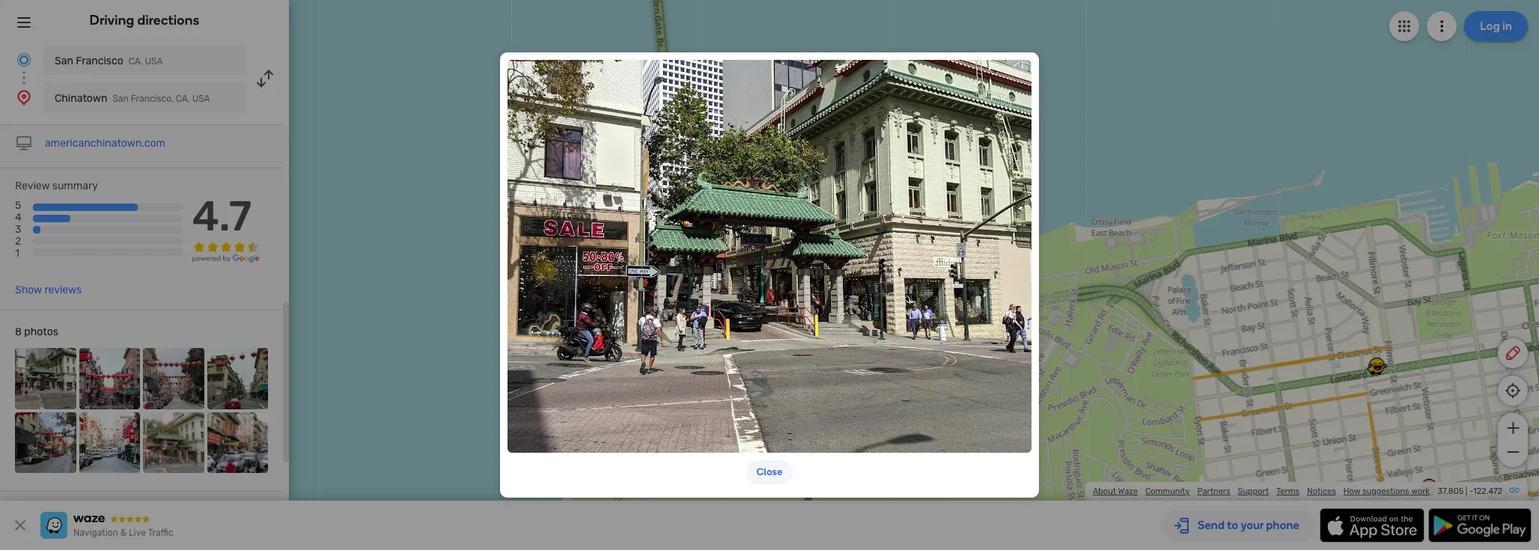 Task type: locate. For each thing, give the bounding box(es) containing it.
1 vertical spatial usa
[[192, 94, 210, 104]]

usa right francisco,
[[192, 94, 210, 104]]

0 horizontal spatial san
[[55, 55, 73, 67]]

about waze community partners support terms notices how suggestions work
[[1093, 487, 1430, 496]]

1 horizontal spatial san
[[113, 94, 129, 104]]

0 vertical spatial usa
[[145, 56, 163, 67]]

ca, right francisco,
[[176, 94, 190, 104]]

0 horizontal spatial ca,
[[129, 56, 143, 67]]

waze
[[1118, 487, 1138, 496]]

3
[[15, 223, 21, 236]]

photos
[[24, 326, 58, 338]]

san
[[55, 55, 73, 67], [113, 94, 129, 104]]

122.472
[[1473, 487, 1503, 496]]

san left francisco
[[55, 55, 73, 67]]

location image
[[15, 88, 33, 106]]

image 7 of chinatown, sf image
[[143, 412, 204, 473]]

community link
[[1145, 487, 1190, 496]]

navigation & live traffic
[[73, 528, 173, 538]]

0 vertical spatial ca,
[[129, 56, 143, 67]]

support
[[1238, 487, 1269, 496]]

1 vertical spatial ca,
[[176, 94, 190, 104]]

image 5 of chinatown, sf image
[[15, 412, 76, 473]]

francisco,
[[131, 94, 174, 104]]

8
[[15, 326, 22, 338]]

&
[[120, 528, 127, 538]]

1 horizontal spatial usa
[[192, 94, 210, 104]]

1 vertical spatial san
[[113, 94, 129, 104]]

ca, right francisco
[[129, 56, 143, 67]]

1 horizontal spatial ca,
[[176, 94, 190, 104]]

terms
[[1277, 487, 1300, 496]]

partners
[[1198, 487, 1231, 496]]

driving directions
[[90, 12, 199, 28]]

chinatown
[[55, 92, 107, 105]]

image 2 of chinatown, sf image
[[79, 348, 140, 409]]

terms link
[[1277, 487, 1300, 496]]

about waze link
[[1093, 487, 1138, 496]]

usa up francisco,
[[145, 56, 163, 67]]

partners link
[[1198, 487, 1231, 496]]

zoom in image
[[1504, 419, 1522, 437]]

37.805 | -122.472
[[1438, 487, 1503, 496]]

1
[[15, 247, 19, 260]]

link image
[[1509, 484, 1521, 496]]

-
[[1470, 487, 1473, 496]]

americanchinatown.com
[[45, 137, 166, 150]]

show reviews
[[15, 284, 82, 297]]

zoom out image
[[1504, 443, 1522, 461]]

usa
[[145, 56, 163, 67], [192, 94, 210, 104]]

san left francisco,
[[113, 94, 129, 104]]

8 photos
[[15, 326, 58, 338]]

ca,
[[129, 56, 143, 67], [176, 94, 190, 104]]

0 horizontal spatial usa
[[145, 56, 163, 67]]

0 vertical spatial san
[[55, 55, 73, 67]]

image 4 of chinatown, sf image
[[207, 348, 268, 409]]

4
[[15, 211, 21, 224]]



Task type: describe. For each thing, give the bounding box(es) containing it.
chinatown san francisco, ca, usa
[[55, 92, 210, 105]]

how
[[1344, 487, 1361, 496]]

usa inside the san francisco ca, usa
[[145, 56, 163, 67]]

|
[[1466, 487, 1468, 496]]

americanchinatown.com link
[[45, 137, 166, 150]]

x image
[[11, 517, 29, 535]]

about
[[1093, 487, 1116, 496]]

francisco
[[76, 55, 123, 67]]

image 3 of chinatown, sf image
[[143, 348, 204, 409]]

image 6 of chinatown, sf image
[[79, 412, 140, 473]]

notices link
[[1307, 487, 1336, 496]]

live
[[129, 528, 146, 538]]

show
[[15, 284, 42, 297]]

san francisco ca, usa
[[55, 55, 163, 67]]

image 8 of chinatown, sf image
[[207, 412, 268, 473]]

2
[[15, 235, 21, 248]]

suggestions
[[1363, 487, 1410, 496]]

usa inside chinatown san francisco, ca, usa
[[192, 94, 210, 104]]

ca, inside the san francisco ca, usa
[[129, 56, 143, 67]]

work
[[1411, 487, 1430, 496]]

computer image
[[15, 135, 33, 153]]

directions
[[137, 12, 199, 28]]

review
[[15, 180, 50, 192]]

4.7
[[192, 192, 252, 241]]

5
[[15, 199, 21, 212]]

san inside chinatown san francisco, ca, usa
[[113, 94, 129, 104]]

review summary
[[15, 180, 98, 192]]

image 1 of chinatown, sf image
[[15, 348, 76, 409]]

navigation
[[73, 528, 118, 538]]

notices
[[1307, 487, 1336, 496]]

pencil image
[[1504, 344, 1522, 362]]

how suggestions work link
[[1344, 487, 1430, 496]]

reviews
[[44, 284, 82, 297]]

driving
[[90, 12, 134, 28]]

current location image
[[15, 51, 33, 69]]

5 4 3 2 1
[[15, 199, 21, 260]]

community
[[1145, 487, 1190, 496]]

ca, inside chinatown san francisco, ca, usa
[[176, 94, 190, 104]]

traffic
[[148, 528, 173, 538]]

summary
[[52, 180, 98, 192]]

support link
[[1238, 487, 1269, 496]]

37.805
[[1438, 487, 1464, 496]]



Task type: vqa. For each thing, say whether or not it's contained in the screenshot.
starting
no



